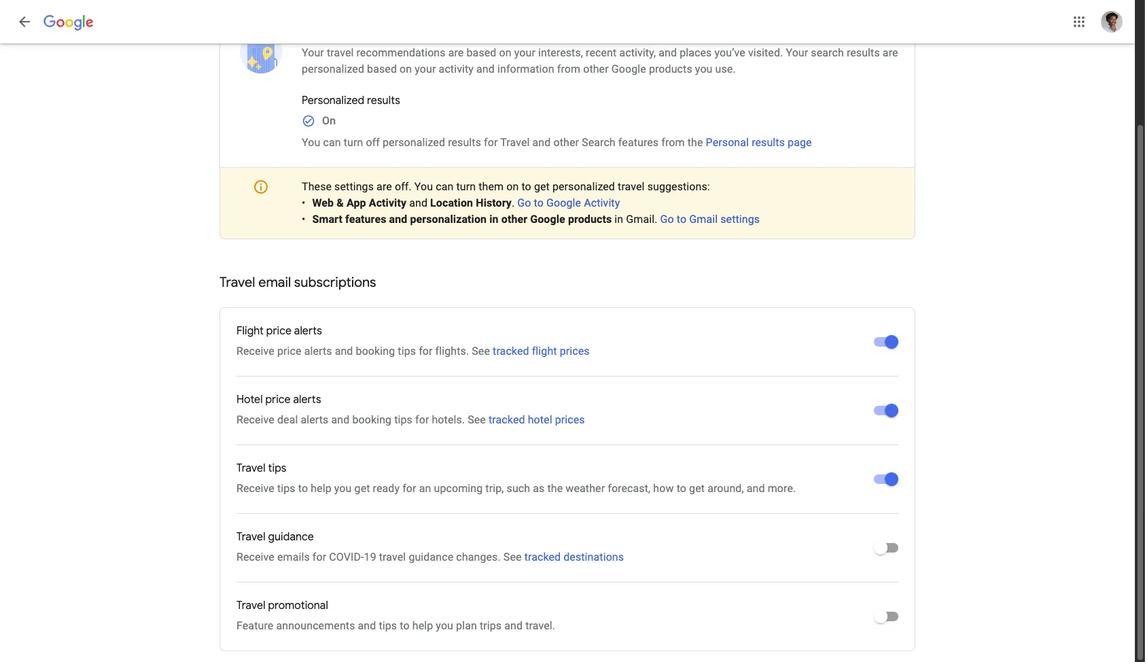 Task type: vqa. For each thing, say whether or not it's contained in the screenshot.


Task type: locate. For each thing, give the bounding box(es) containing it.
settings
[[334, 180, 374, 193], [721, 213, 760, 226]]

0 horizontal spatial your
[[415, 63, 436, 75]]

0 vertical spatial turn
[[344, 136, 363, 149]]

forecast,
[[608, 482, 651, 495]]

1 vertical spatial the
[[547, 482, 563, 495]]

0 vertical spatial other
[[583, 63, 609, 75]]

can up location
[[436, 180, 454, 193]]

see inside flight price alerts receive price alerts and booking tips for flights. see tracked flight prices
[[472, 345, 490, 358]]

you up these
[[302, 136, 320, 149]]

results up them
[[448, 136, 481, 149]]

1 vertical spatial features
[[345, 213, 386, 226]]

deal
[[277, 413, 298, 426]]

products inside these settings are off. you can turn them on to get personalized travel suggestions: web & app activity and location history . go to google activity smart features and personalization in other google products in gmail. go to gmail settings
[[568, 213, 612, 226]]

for inside travel guidance receive emails for covid-19 travel guidance changes. see tracked destinations
[[313, 551, 326, 563]]

the left personal
[[688, 136, 703, 149]]

go to google activity link
[[517, 196, 620, 209]]

how
[[653, 482, 674, 495]]

travel for travel guidance receive emails for covid-19 travel guidance changes. see tracked destinations
[[237, 530, 266, 544]]

tips
[[398, 345, 416, 358], [394, 413, 413, 426], [268, 462, 286, 475], [277, 482, 295, 495], [379, 619, 397, 632]]

can inside these settings are off. you can turn them on to get personalized travel suggestions: web & app activity and location history . go to google activity smart features and personalization in other google products in gmail. go to gmail settings
[[436, 180, 454, 193]]

personalized
[[302, 94, 365, 107]]

prices inside flight price alerts receive price alerts and booking tips for flights. see tracked flight prices
[[560, 345, 590, 358]]

1 activity from the left
[[369, 196, 407, 209]]

0 vertical spatial from
[[557, 63, 581, 75]]

in
[[490, 213, 499, 226], [615, 213, 623, 226]]

see inside hotel price alerts receive deal alerts and booking tips for hotels. see tracked hotel prices
[[468, 413, 486, 426]]

google
[[612, 63, 646, 75], [547, 196, 581, 209], [530, 213, 565, 226]]

1 horizontal spatial guidance
[[409, 551, 454, 563]]

0 vertical spatial based
[[467, 46, 496, 59]]

travel inside "travel tips receive tips to help you get ready for an upcoming trip, such as the weather forecast, how to get around, and more."
[[237, 462, 266, 475]]

1 horizontal spatial products
[[649, 63, 692, 75]]

go back image
[[16, 14, 33, 30]]

more.
[[768, 482, 796, 495]]

1 vertical spatial on
[[400, 63, 412, 75]]

1 horizontal spatial settings
[[721, 213, 760, 226]]

and
[[659, 46, 677, 59], [477, 63, 495, 75], [533, 136, 551, 149], [409, 196, 428, 209], [389, 213, 407, 226], [335, 345, 353, 358], [331, 413, 350, 426], [747, 482, 765, 495], [358, 619, 376, 632], [505, 619, 523, 632]]

travel right '19'
[[379, 551, 406, 563]]

travel up personalized
[[327, 46, 354, 59]]

receive
[[237, 345, 275, 358], [237, 413, 275, 426], [237, 482, 275, 495], [237, 551, 275, 563]]

0 vertical spatial can
[[323, 136, 341, 149]]

0 vertical spatial booking
[[356, 345, 395, 358]]

0 vertical spatial tracked
[[493, 345, 529, 358]]

travel up gmail.
[[618, 180, 645, 193]]

1 vertical spatial you
[[334, 482, 352, 495]]

1 vertical spatial prices
[[555, 413, 585, 426]]

the
[[688, 136, 703, 149], [547, 482, 563, 495]]

you inside these settings are off. you can turn them on to get personalized travel suggestions: web & app activity and location history . go to google activity smart features and personalization in other google products in gmail. go to gmail settings
[[414, 180, 433, 193]]

0 vertical spatial travel
[[327, 46, 354, 59]]

for left flights.
[[419, 345, 433, 358]]

on up .
[[507, 180, 519, 193]]

2 activity from the left
[[584, 196, 620, 209]]

tracked left "flight"
[[493, 345, 529, 358]]

0 horizontal spatial travel
[[327, 46, 354, 59]]

gmail
[[689, 213, 718, 226]]

help inside travel promotional feature announcements and tips to help you plan trips and travel.
[[412, 619, 433, 632]]

interests,
[[538, 46, 583, 59]]

1 vertical spatial you
[[414, 180, 433, 193]]

1 horizontal spatial activity
[[584, 196, 620, 209]]

visited.
[[748, 46, 783, 59]]

personalized up "go to google activity" link
[[553, 180, 615, 193]]

are right search
[[883, 46, 898, 59]]

tracked left 'hotel'
[[489, 413, 525, 426]]

0 vertical spatial go
[[517, 196, 531, 209]]

history
[[476, 196, 512, 209]]

help left ready
[[311, 482, 332, 495]]

for right emails
[[313, 551, 326, 563]]

0 vertical spatial the
[[688, 136, 703, 149]]

features
[[618, 136, 659, 149], [345, 213, 386, 226]]

tracked flight prices link
[[493, 345, 590, 358]]

your
[[302, 46, 324, 59], [786, 46, 808, 59]]

can down the on
[[323, 136, 341, 149]]

you inside travel promotional feature announcements and tips to help you plan trips and travel.
[[436, 619, 453, 632]]

1 vertical spatial settings
[[721, 213, 760, 226]]

1 horizontal spatial in
[[615, 213, 623, 226]]

travel inside travel guidance receive emails for covid-19 travel guidance changes. see tracked destinations
[[237, 530, 266, 544]]

based down recommendations
[[367, 63, 397, 75]]

to inside travel promotional feature announcements and tips to help you plan trips and travel.
[[400, 619, 410, 632]]

get left ready
[[355, 482, 370, 495]]

for inside hotel price alerts receive deal alerts and booking tips for hotels. see tracked hotel prices
[[415, 413, 429, 426]]

3 receive from the top
[[237, 482, 275, 495]]

see
[[472, 345, 490, 358], [468, 413, 486, 426], [504, 551, 522, 563]]

0 horizontal spatial you
[[334, 482, 352, 495]]

2 vertical spatial tracked
[[524, 551, 561, 563]]

1 vertical spatial help
[[412, 619, 433, 632]]

turn
[[344, 136, 363, 149], [456, 180, 476, 193]]

hotel price alerts receive deal alerts and booking tips for hotels. see tracked hotel prices
[[237, 393, 585, 426]]

2 vertical spatial travel
[[379, 551, 406, 563]]

the inside "travel tips receive tips to help you get ready for an upcoming trip, such as the weather forecast, how to get around, and more."
[[547, 482, 563, 495]]

for left hotels.
[[415, 413, 429, 426]]

2 horizontal spatial travel
[[618, 180, 645, 193]]

go
[[517, 196, 531, 209], [660, 213, 674, 226]]

places
[[680, 46, 712, 59]]

personalized right off
[[383, 136, 445, 149]]

price for hotel
[[265, 393, 291, 406]]

you right "off."
[[414, 180, 433, 193]]

0 vertical spatial google
[[612, 63, 646, 75]]

around,
[[708, 482, 744, 495]]

1 horizontal spatial are
[[448, 46, 464, 59]]

price inside hotel price alerts receive deal alerts and booking tips for hotels. see tracked hotel prices
[[265, 393, 291, 406]]

guidance left changes.
[[409, 551, 454, 563]]

google inside your travel recommendations are based on your interests, recent activity, and places you've visited. your search results are personalized based on your activity and information from other google products you use.
[[612, 63, 646, 75]]

personalized
[[302, 63, 364, 75], [383, 136, 445, 149], [553, 180, 615, 193]]

receive inside hotel price alerts receive deal alerts and booking tips for hotels. see tracked hotel prices
[[237, 413, 275, 426]]

prices right 'hotel'
[[555, 413, 585, 426]]

on down recommendations
[[400, 63, 412, 75]]

2 horizontal spatial you
[[695, 63, 713, 75]]

0 horizontal spatial the
[[547, 482, 563, 495]]

1 horizontal spatial your
[[786, 46, 808, 59]]

0 horizontal spatial get
[[355, 482, 370, 495]]

you left ready
[[334, 482, 352, 495]]

0 horizontal spatial your
[[302, 46, 324, 59]]

features right the search
[[618, 136, 659, 149]]

travel inside travel promotional feature announcements and tips to help you plan trips and travel.
[[237, 599, 266, 612]]

tracked left destinations
[[524, 551, 561, 563]]

for left an
[[403, 482, 416, 495]]

for for travel tips
[[403, 482, 416, 495]]

travel inside these settings are off. you can turn them on to get personalized travel suggestions: web & app activity and location history . go to google activity smart features and personalization in other google products in gmail. go to gmail settings
[[618, 180, 645, 193]]

see right hotels.
[[468, 413, 486, 426]]

1 vertical spatial can
[[436, 180, 454, 193]]

1 vertical spatial travel
[[618, 180, 645, 193]]

the right 'as'
[[547, 482, 563, 495]]

destinations
[[564, 551, 624, 563]]

travel promotional feature announcements and tips to help you plan trips and travel.
[[237, 599, 555, 632]]

travel
[[500, 136, 530, 149], [220, 274, 255, 291], [237, 462, 266, 475], [237, 530, 266, 544], [237, 599, 266, 612]]

tracked destinations link
[[524, 551, 624, 563]]

1 vertical spatial based
[[367, 63, 397, 75]]

and inside flight price alerts receive price alerts and booking tips for flights. see tracked flight prices
[[335, 345, 353, 358]]

travel for travel promotional feature announcements and tips to help you plan trips and travel.
[[237, 599, 266, 612]]

0 vertical spatial see
[[472, 345, 490, 358]]

booking
[[356, 345, 395, 358], [352, 413, 392, 426]]

0 vertical spatial you
[[302, 136, 320, 149]]

guidance up emails
[[268, 530, 314, 544]]

turn up location
[[456, 180, 476, 193]]

travel tips receive tips to help you get ready for an upcoming trip, such as the weather forecast, how to get around, and more.
[[237, 462, 796, 495]]

based
[[467, 46, 496, 59], [367, 63, 397, 75]]

see for flight price alerts
[[472, 345, 490, 358]]

for for flight price alerts
[[419, 345, 433, 358]]

1 horizontal spatial personalized
[[383, 136, 445, 149]]

features down app
[[345, 213, 386, 226]]

1 horizontal spatial can
[[436, 180, 454, 193]]

turn left off
[[344, 136, 363, 149]]

other left the search
[[554, 136, 579, 149]]

your left search
[[786, 46, 808, 59]]

google right .
[[547, 196, 581, 209]]

0 vertical spatial your
[[514, 46, 536, 59]]

to
[[522, 180, 531, 193], [534, 196, 544, 209], [677, 213, 687, 226], [298, 482, 308, 495], [677, 482, 687, 495], [400, 619, 410, 632]]

travel inside travel guidance receive emails for covid-19 travel guidance changes. see tracked destinations
[[379, 551, 406, 563]]

1 vertical spatial guidance
[[409, 551, 454, 563]]

smart
[[312, 213, 343, 226]]

from inside your travel recommendations are based on your interests, recent activity, and places you've visited. your search results are personalized based on your activity and information from other google products you use.
[[557, 63, 581, 75]]

based up activity
[[467, 46, 496, 59]]

help
[[311, 482, 332, 495], [412, 619, 433, 632]]

you
[[302, 136, 320, 149], [414, 180, 433, 193]]

get
[[534, 180, 550, 193], [355, 482, 370, 495], [689, 482, 705, 495]]

are inside these settings are off. you can turn them on to get personalized travel suggestions: web & app activity and location history . go to google activity smart features and personalization in other google products in gmail. go to gmail settings
[[377, 180, 392, 193]]

2 vertical spatial on
[[507, 180, 519, 193]]

settings right gmail
[[721, 213, 760, 226]]

your up information
[[514, 46, 536, 59]]

1 horizontal spatial get
[[534, 180, 550, 193]]

turn inside these settings are off. you can turn them on to get personalized travel suggestions: web & app activity and location history . go to google activity smart features and personalization in other google products in gmail. go to gmail settings
[[456, 180, 476, 193]]

see right changes.
[[504, 551, 522, 563]]

price
[[266, 324, 292, 338], [277, 345, 302, 358], [265, 393, 291, 406]]

prices
[[560, 345, 590, 358], [555, 413, 585, 426]]

google down "go to google activity" link
[[530, 213, 565, 226]]

tracked inside hotel price alerts receive deal alerts and booking tips for hotels. see tracked hotel prices
[[489, 413, 525, 426]]

from down interests,
[[557, 63, 581, 75]]

receive inside "travel tips receive tips to help you get ready for an upcoming trip, such as the weather forecast, how to get around, and more."
[[237, 482, 275, 495]]

tracked
[[493, 345, 529, 358], [489, 413, 525, 426], [524, 551, 561, 563]]

0 horizontal spatial are
[[377, 180, 392, 193]]

0 horizontal spatial based
[[367, 63, 397, 75]]

activity down the search
[[584, 196, 620, 209]]

in down history
[[490, 213, 499, 226]]

2 vertical spatial price
[[265, 393, 291, 406]]

0 vertical spatial help
[[311, 482, 332, 495]]

1 horizontal spatial go
[[660, 213, 674, 226]]

for
[[484, 136, 498, 149], [419, 345, 433, 358], [415, 413, 429, 426], [403, 482, 416, 495], [313, 551, 326, 563]]

1 vertical spatial other
[[554, 136, 579, 149]]

1 horizontal spatial you
[[414, 180, 433, 193]]

0 vertical spatial prices
[[560, 345, 590, 358]]

prices inside hotel price alerts receive deal alerts and booking tips for hotels. see tracked hotel prices
[[555, 413, 585, 426]]

tracked hotel prices link
[[489, 413, 585, 426]]

2 horizontal spatial other
[[583, 63, 609, 75]]

hotels.
[[432, 413, 465, 426]]

page
[[788, 136, 812, 149]]

in left gmail.
[[615, 213, 623, 226]]

you down places
[[695, 63, 713, 75]]

1 vertical spatial go
[[660, 213, 674, 226]]

1 vertical spatial personalized
[[383, 136, 445, 149]]

prices right "flight"
[[560, 345, 590, 358]]

booking inside hotel price alerts receive deal alerts and booking tips for hotels. see tracked hotel prices
[[352, 413, 392, 426]]

0 vertical spatial on
[[499, 46, 512, 59]]

tips inside hotel price alerts receive deal alerts and booking tips for hotels. see tracked hotel prices
[[394, 413, 413, 426]]

0 vertical spatial features
[[618, 136, 659, 149]]

help left plan
[[412, 619, 433, 632]]

1 receive from the top
[[237, 345, 275, 358]]

2 receive from the top
[[237, 413, 275, 426]]

guidance
[[268, 530, 314, 544], [409, 551, 454, 563]]

google down "activity,"
[[612, 63, 646, 75]]

personalized inside your travel recommendations are based on your interests, recent activity, and places you've visited. your search results are personalized based on your activity and information from other google products you use.
[[302, 63, 364, 75]]

search
[[811, 46, 844, 59]]

trips
[[480, 619, 502, 632]]

0 horizontal spatial can
[[323, 136, 341, 149]]

tips inside travel promotional feature announcements and tips to help you plan trips and travel.
[[379, 619, 397, 632]]

travel inside your travel recommendations are based on your interests, recent activity, and places you've visited. your search results are personalized based on your activity and information from other google products you use.
[[327, 46, 354, 59]]

results
[[847, 46, 880, 59], [367, 94, 400, 107], [448, 136, 481, 149], [752, 136, 785, 149]]

personal results page link
[[706, 136, 812, 149]]

1 vertical spatial your
[[415, 63, 436, 75]]

activity down "off."
[[369, 196, 407, 209]]

can
[[323, 136, 341, 149], [436, 180, 454, 193]]

1 horizontal spatial you
[[436, 619, 453, 632]]

results left page
[[752, 136, 785, 149]]

0 horizontal spatial from
[[557, 63, 581, 75]]

products down "go to google activity" link
[[568, 213, 612, 226]]

2 in from the left
[[615, 213, 623, 226]]

1 your from the left
[[302, 46, 324, 59]]

products
[[649, 63, 692, 75], [568, 213, 612, 226]]

2 vertical spatial see
[[504, 551, 522, 563]]

for inside flight price alerts receive price alerts and booking tips for flights. see tracked flight prices
[[419, 345, 433, 358]]

see right flights.
[[472, 345, 490, 358]]

1 vertical spatial booking
[[352, 413, 392, 426]]

0 horizontal spatial settings
[[334, 180, 374, 193]]

0 horizontal spatial personalized
[[302, 63, 364, 75]]

go right .
[[517, 196, 531, 209]]

0 horizontal spatial go
[[517, 196, 531, 209]]

0 vertical spatial price
[[266, 324, 292, 338]]

tracked inside flight price alerts receive price alerts and booking tips for flights. see tracked flight prices
[[493, 345, 529, 358]]

products down places
[[649, 63, 692, 75]]

are
[[448, 46, 464, 59], [883, 46, 898, 59], [377, 180, 392, 193]]

1 vertical spatial products
[[568, 213, 612, 226]]

you
[[695, 63, 713, 75], [334, 482, 352, 495], [436, 619, 453, 632]]

other
[[583, 63, 609, 75], [554, 136, 579, 149], [501, 213, 528, 226]]

2 your from the left
[[786, 46, 808, 59]]

travel for travel email subscriptions
[[220, 274, 255, 291]]

booking for flight price alerts
[[356, 345, 395, 358]]

1 horizontal spatial the
[[688, 136, 703, 149]]

flights.
[[435, 345, 469, 358]]

settings up app
[[334, 180, 374, 193]]

1 horizontal spatial travel
[[379, 551, 406, 563]]

your
[[514, 46, 536, 59], [415, 63, 436, 75]]

you inside your travel recommendations are based on your interests, recent activity, and places you've visited. your search results are personalized based on your activity and information from other google products you use.
[[695, 63, 713, 75]]

you left plan
[[436, 619, 453, 632]]

0 horizontal spatial activity
[[369, 196, 407, 209]]

2 vertical spatial google
[[530, 213, 565, 226]]

go right gmail.
[[660, 213, 674, 226]]

personalized up personalized
[[302, 63, 364, 75]]

tips inside flight price alerts receive price alerts and booking tips for flights. see tracked flight prices
[[398, 345, 416, 358]]

1 horizontal spatial features
[[618, 136, 659, 149]]

&
[[337, 196, 344, 209]]

from
[[557, 63, 581, 75], [662, 136, 685, 149]]

other down .
[[501, 213, 528, 226]]

personalized inside these settings are off. you can turn them on to get personalized travel suggestions: web & app activity and location history . go to google activity smart features and personalization in other google products in gmail. go to gmail settings
[[553, 180, 615, 193]]

0 horizontal spatial help
[[311, 482, 332, 495]]

other down recent
[[583, 63, 609, 75]]

your up personalized
[[302, 46, 324, 59]]

1 vertical spatial google
[[547, 196, 581, 209]]

0 horizontal spatial features
[[345, 213, 386, 226]]

hotel
[[237, 393, 263, 406]]

0 horizontal spatial other
[[501, 213, 528, 226]]

0 horizontal spatial products
[[568, 213, 612, 226]]

are up activity
[[448, 46, 464, 59]]

get inside these settings are off. you can turn them on to get personalized travel suggestions: web & app activity and location history . go to google activity smart features and personalization in other google products in gmail. go to gmail settings
[[534, 180, 550, 193]]

get up "go to google activity" link
[[534, 180, 550, 193]]

from up suggestions:
[[662, 136, 685, 149]]

1 horizontal spatial other
[[554, 136, 579, 149]]

on
[[322, 114, 336, 127]]

booking inside flight price alerts receive price alerts and booking tips for flights. see tracked flight prices
[[356, 345, 395, 358]]

on up information
[[499, 46, 512, 59]]

flight price alerts receive price alerts and booking tips for flights. see tracked flight prices
[[237, 324, 590, 358]]

travel guidance receive emails for covid-19 travel guidance changes. see tracked destinations
[[237, 530, 624, 563]]

2 horizontal spatial personalized
[[553, 180, 615, 193]]

0 horizontal spatial in
[[490, 213, 499, 226]]

are left "off."
[[377, 180, 392, 193]]

2 vertical spatial personalized
[[553, 180, 615, 193]]

get left around,
[[689, 482, 705, 495]]

results up off
[[367, 94, 400, 107]]

your down recommendations
[[415, 63, 436, 75]]

1 vertical spatial from
[[662, 136, 685, 149]]

activity
[[369, 196, 407, 209], [584, 196, 620, 209]]

0 vertical spatial guidance
[[268, 530, 314, 544]]

1 horizontal spatial your
[[514, 46, 536, 59]]

for inside "travel tips receive tips to help you get ready for an upcoming trip, such as the weather forecast, how to get around, and more."
[[403, 482, 416, 495]]

alerts
[[294, 324, 322, 338], [304, 345, 332, 358], [293, 393, 321, 406], [301, 413, 329, 426]]

features inside these settings are off. you can turn them on to get personalized travel suggestions: web & app activity and location history . go to google activity smart features and personalization in other google products in gmail. go to gmail settings
[[345, 213, 386, 226]]

search
[[582, 136, 616, 149]]

1 horizontal spatial help
[[412, 619, 433, 632]]

2 vertical spatial you
[[436, 619, 453, 632]]

1 vertical spatial see
[[468, 413, 486, 426]]

results right search
[[847, 46, 880, 59]]

prices for flight price alerts
[[560, 345, 590, 358]]

suggestions:
[[648, 180, 710, 193]]

prices for hotel price alerts
[[555, 413, 585, 426]]

email
[[258, 274, 291, 291]]

plan
[[456, 619, 477, 632]]

4 receive from the top
[[237, 551, 275, 563]]

2 vertical spatial other
[[501, 213, 528, 226]]



Task type: describe. For each thing, give the bounding box(es) containing it.
.
[[512, 196, 515, 209]]

1 horizontal spatial from
[[662, 136, 685, 149]]

information
[[498, 63, 554, 75]]

emails
[[277, 551, 310, 563]]

upcoming
[[434, 482, 483, 495]]

2 horizontal spatial are
[[883, 46, 898, 59]]

see for hotel price alerts
[[468, 413, 486, 426]]

covid-
[[329, 551, 364, 563]]

you've
[[715, 46, 746, 59]]

weather
[[566, 482, 605, 495]]

personal
[[706, 136, 749, 149]]

location
[[430, 196, 473, 209]]

flight
[[532, 345, 557, 358]]

gmail.
[[626, 213, 658, 226]]

announcements
[[276, 619, 355, 632]]

results inside your travel recommendations are based on your interests, recent activity, and places you've visited. your search results are personalized based on your activity and information from other google products you use.
[[847, 46, 880, 59]]

0 horizontal spatial you
[[302, 136, 320, 149]]

personalized results
[[302, 94, 400, 107]]

for up them
[[484, 136, 498, 149]]

travel.
[[526, 619, 555, 632]]

off
[[366, 136, 380, 149]]

0 horizontal spatial guidance
[[268, 530, 314, 544]]

web
[[312, 196, 334, 209]]

other inside your travel recommendations are based on your interests, recent activity, and places you've visited. your search results are personalized based on your activity and information from other google products you use.
[[583, 63, 609, 75]]

you inside "travel tips receive tips to help you get ready for an upcoming trip, such as the weather forecast, how to get around, and more."
[[334, 482, 352, 495]]

subscriptions
[[294, 274, 376, 291]]

personalization
[[410, 213, 487, 226]]

0 vertical spatial settings
[[334, 180, 374, 193]]

these settings are off. you can turn them on to get personalized travel suggestions: web & app activity and location history . go to google activity smart features and personalization in other google products in gmail. go to gmail settings
[[302, 180, 760, 226]]

travel email subscriptions
[[220, 274, 376, 291]]

recommendations
[[357, 46, 446, 59]]

recent
[[586, 46, 617, 59]]

1 vertical spatial price
[[277, 345, 302, 358]]

go to gmail settings link
[[660, 213, 760, 226]]

app
[[347, 196, 366, 209]]

an
[[419, 482, 431, 495]]

feature
[[237, 619, 273, 632]]

0 horizontal spatial turn
[[344, 136, 363, 149]]

price for flight
[[266, 324, 292, 338]]

activity
[[439, 63, 474, 75]]

2 horizontal spatial get
[[689, 482, 705, 495]]

trip,
[[486, 482, 504, 495]]

changes.
[[456, 551, 501, 563]]

these
[[302, 180, 332, 193]]

as
[[533, 482, 545, 495]]

such
[[507, 482, 530, 495]]

ready
[[373, 482, 400, 495]]

use.
[[715, 63, 736, 75]]

booking for hotel price alerts
[[352, 413, 392, 426]]

receive inside flight price alerts receive price alerts and booking tips for flights. see tracked flight prices
[[237, 345, 275, 358]]

off.
[[395, 180, 412, 193]]

19
[[364, 551, 376, 563]]

receive inside travel guidance receive emails for covid-19 travel guidance changes. see tracked destinations
[[237, 551, 275, 563]]

tracked inside travel guidance receive emails for covid-19 travel guidance changes. see tracked destinations
[[524, 551, 561, 563]]

products inside your travel recommendations are based on your interests, recent activity, and places you've visited. your search results are personalized based on your activity and information from other google products you use.
[[649, 63, 692, 75]]

tracked for flight price alerts
[[493, 345, 529, 358]]

for for hotel price alerts
[[415, 413, 429, 426]]

1 horizontal spatial based
[[467, 46, 496, 59]]

activity,
[[619, 46, 656, 59]]

and inside "travel tips receive tips to help you get ready for an upcoming trip, such as the weather forecast, how to get around, and more."
[[747, 482, 765, 495]]

your travel recommendations are based on your interests, recent activity, and places you've visited. your search results are personalized based on your activity and information from other google products you use.
[[302, 46, 898, 75]]

travel for travel tips receive tips to help you get ready for an upcoming trip, such as the weather forecast, how to get around, and more.
[[237, 462, 266, 475]]

flight
[[237, 324, 264, 338]]

and inside hotel price alerts receive deal alerts and booking tips for hotels. see tracked hotel prices
[[331, 413, 350, 426]]

them
[[479, 180, 504, 193]]

you can turn off personalized results for travel and other search features from the personal results page
[[302, 136, 812, 149]]

promotional
[[268, 599, 328, 612]]

hotel
[[528, 413, 552, 426]]

tracked for hotel price alerts
[[489, 413, 525, 426]]

see inside travel guidance receive emails for covid-19 travel guidance changes. see tracked destinations
[[504, 551, 522, 563]]

help inside "travel tips receive tips to help you get ready for an upcoming trip, such as the weather forecast, how to get around, and more."
[[311, 482, 332, 495]]

on inside these settings are off. you can turn them on to get personalized travel suggestions: web & app activity and location history . go to google activity smart features and personalization in other google products in gmail. go to gmail settings
[[507, 180, 519, 193]]

1 in from the left
[[490, 213, 499, 226]]

other inside these settings are off. you can turn them on to get personalized travel suggestions: web & app activity and location history . go to google activity smart features and personalization in other google products in gmail. go to gmail settings
[[501, 213, 528, 226]]



